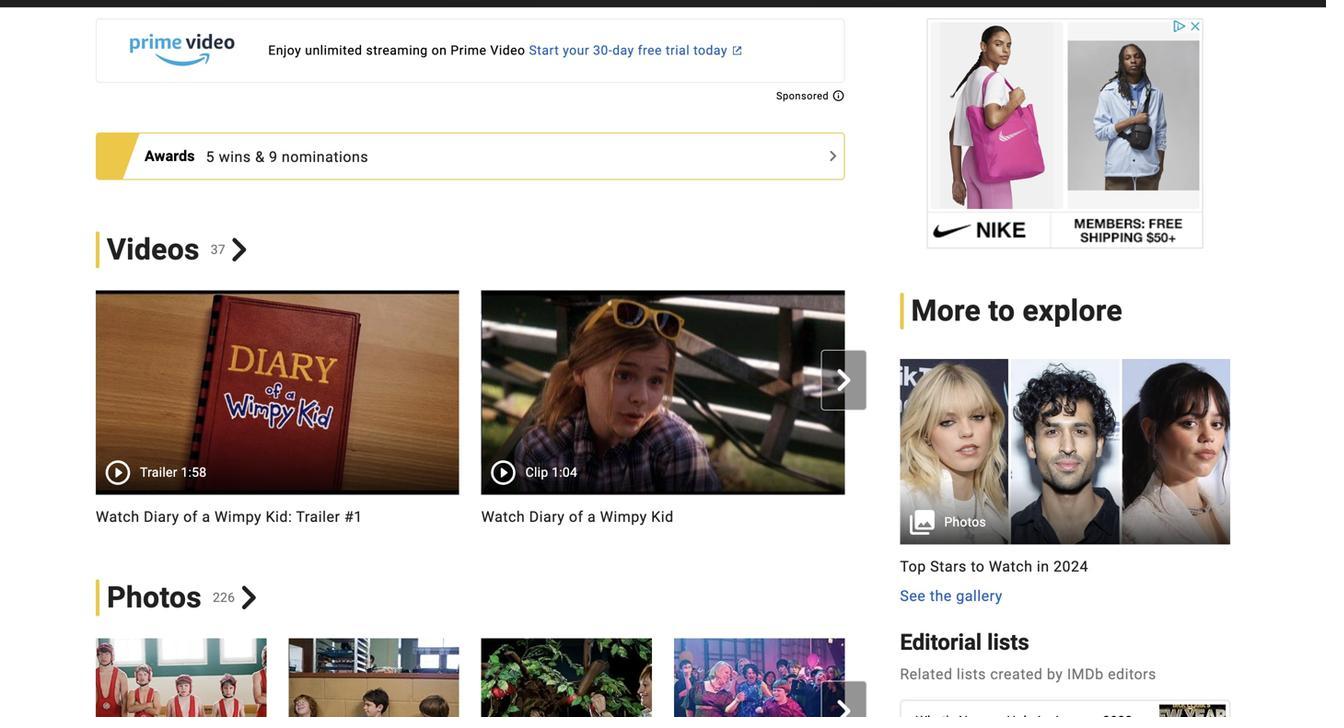Task type: describe. For each thing, give the bounding box(es) containing it.
kid:
[[266, 508, 292, 526]]

belita moreno and zachary gordon in diary of a wimpy kid (2010) image
[[482, 639, 652, 718]]

related lists created by imdb editors
[[900, 666, 1157, 684]]

see
[[900, 588, 926, 606]]

30-
[[593, 43, 613, 58]]

watch for second watch diary of a wimpy kid 'group' from the right
[[482, 508, 525, 526]]

day
[[613, 43, 634, 58]]

free
[[638, 43, 662, 58]]

a for trailer 1:58
[[202, 508, 211, 526]]

#1
[[344, 508, 363, 526]]

37
[[211, 242, 226, 257]]

9
[[269, 148, 278, 166]]

watch diary of a wimpy kid for first watch diary of a wimpy kid 'group' from the right
[[867, 508, 1060, 526]]

chevron right inline image
[[237, 586, 261, 610]]

2024
[[1054, 559, 1089, 576]]

clip 1:04
[[526, 465, 578, 480]]

photos group
[[900, 359, 1231, 545]]

start your 30-day free trial today link
[[96, 18, 845, 83]]

5
[[206, 148, 215, 166]]

start
[[529, 43, 559, 58]]

advertisement element
[[927, 18, 1204, 249]]

more
[[911, 294, 981, 328]]

awards
[[145, 148, 195, 165]]

grayson russell, zachary gordon, and robert capron in diary of a wimpy kid (2010) image
[[289, 639, 459, 718]]

0 vertical spatial chevron right inline image
[[227, 238, 251, 262]]

lists for editorial
[[988, 630, 1030, 656]]

trailer 1:58
[[140, 465, 207, 480]]

editorial
[[900, 630, 982, 656]]

top
[[900, 559, 927, 576]]

editors
[[1108, 666, 1157, 684]]

watch diary of a wimpy kid: trailer #1
[[96, 508, 363, 526]]

kid for first watch diary of a wimpy kid 'group' from the right
[[1037, 508, 1060, 526]]

wins
[[219, 148, 251, 166]]

226
[[213, 590, 235, 606]]

5 wins & 9 nominations
[[206, 148, 369, 166]]

photos inside group
[[945, 515, 987, 530]]

wimpy for trailer 1:58
[[215, 508, 262, 526]]

of for 1:58
[[184, 508, 198, 526]]

&
[[255, 148, 265, 166]]

kid for second watch diary of a wimpy kid 'group' from the right
[[652, 508, 674, 526]]

sponsored
[[777, 90, 832, 102]]

3 wimpy from the left
[[986, 508, 1033, 526]]

by
[[1047, 666, 1063, 684]]

3 diary from the left
[[915, 508, 951, 526]]

1:04
[[552, 465, 578, 480]]

1 horizontal spatial trailer
[[296, 508, 340, 526]]

trailer 1:58 group
[[96, 290, 459, 495]]

in
[[1037, 559, 1050, 576]]

1 horizontal spatial to
[[989, 294, 1015, 328]]

created
[[991, 666, 1043, 684]]

3 a from the left
[[973, 508, 982, 526]]



Task type: vqa. For each thing, say whether or not it's contained in the screenshot.
middle Diary
yes



Task type: locate. For each thing, give the bounding box(es) containing it.
wimpy
[[215, 508, 262, 526], [600, 508, 647, 526], [986, 508, 1033, 526]]

see the gallery button
[[900, 586, 1003, 608]]

2 kid from the left
[[1037, 508, 1060, 526]]

clip 1:04 group
[[482, 290, 845, 495]]

a
[[202, 508, 211, 526], [588, 508, 596, 526], [973, 508, 982, 526]]

1 watch diary of a wimpy kid from the left
[[482, 508, 674, 526]]

photos left 226
[[107, 581, 202, 615]]

clip
[[526, 465, 549, 480]]

stars
[[931, 559, 967, 576]]

of up stars
[[955, 508, 969, 526]]

watch diary of a wimpy kid
[[482, 508, 674, 526], [867, 508, 1060, 526]]

diary for clip
[[529, 508, 565, 526]]

2 diary from the left
[[529, 508, 565, 526]]

photos up stars
[[945, 515, 987, 530]]

lists
[[988, 630, 1030, 656], [957, 666, 987, 684]]

trailer
[[140, 465, 177, 480], [296, 508, 340, 526]]

production art image
[[900, 359, 1231, 545]]

diary down clip 1:04
[[529, 508, 565, 526]]

group containing watch diary of a wimpy kid: trailer #1
[[74, 290, 1231, 528]]

1:58
[[181, 465, 207, 480]]

2 vertical spatial chevron right inline image
[[833, 701, 855, 718]]

0 horizontal spatial of
[[184, 508, 198, 526]]

a for clip 1:04
[[588, 508, 596, 526]]

1 horizontal spatial lists
[[988, 630, 1030, 656]]

diary of a wimpy kid: trailer #1 image
[[96, 290, 459, 495]]

1 horizontal spatial watch diary of a wimpy kid group
[[867, 290, 1231, 528]]

0 horizontal spatial watch diary of a wimpy kid link
[[482, 506, 845, 528]]

1 horizontal spatial of
[[569, 508, 584, 526]]

videos
[[107, 232, 200, 267]]

1 diary of a wimpy kid image from the left
[[482, 290, 845, 495]]

1 horizontal spatial watch diary of a wimpy kid
[[867, 508, 1060, 526]]

1 horizontal spatial a
[[588, 508, 596, 526]]

the
[[930, 588, 952, 606]]

1 diary from the left
[[144, 508, 179, 526]]

2 diary of a wimpy kid image from the left
[[867, 290, 1231, 495]]

explore
[[1023, 294, 1123, 328]]

watch diary of a wimpy kid for second watch diary of a wimpy kid 'group' from the right
[[482, 508, 674, 526]]

1 horizontal spatial wimpy
[[600, 508, 647, 526]]

awards button
[[145, 145, 206, 167]]

0 horizontal spatial kid
[[652, 508, 674, 526]]

0 horizontal spatial diary of a wimpy kid image
[[482, 290, 845, 495]]

related
[[900, 666, 953, 684]]

1 horizontal spatial kid
[[1037, 508, 1060, 526]]

2 horizontal spatial of
[[955, 508, 969, 526]]

gabrielle rose, robert capron, karan brar, and kaye capron in diary of a wimpy kid (2010) image
[[674, 639, 845, 718]]

diary of a wimpy kid image for first watch diary of a wimpy kid 'group' from the right
[[867, 290, 1231, 495]]

1 kid from the left
[[652, 508, 674, 526]]

1 watch diary of a wimpy kid link from the left
[[482, 506, 845, 528]]

1 vertical spatial trailer
[[296, 508, 340, 526]]

kid
[[652, 508, 674, 526], [1037, 508, 1060, 526]]

2 wimpy from the left
[[600, 508, 647, 526]]

see more awards and nominations image
[[822, 145, 844, 167]]

0 vertical spatial trailer
[[140, 465, 177, 480]]

watch diary of a wimpy kid group
[[482, 290, 845, 528], [867, 290, 1231, 528]]

diary down trailer 1:58 on the bottom left of the page
[[144, 508, 179, 526]]

watch diary of a wimpy kid link
[[482, 506, 845, 528], [867, 506, 1231, 528]]

start your 30-day free trial today
[[529, 43, 728, 58]]

0 horizontal spatial diary
[[144, 508, 179, 526]]

wimpy inside group
[[215, 508, 262, 526]]

1 horizontal spatial photos
[[945, 515, 987, 530]]

to right stars
[[971, 559, 985, 576]]

watch diary of a wimpy kid up stars
[[867, 508, 1060, 526]]

2 of from the left
[[569, 508, 584, 526]]

0 horizontal spatial a
[[202, 508, 211, 526]]

0 horizontal spatial watch diary of a wimpy kid group
[[482, 290, 845, 528]]

diary up stars
[[915, 508, 951, 526]]

lists for related
[[957, 666, 987, 684]]

1 a from the left
[[202, 508, 211, 526]]

andrew mcnee, alex ferris, zachary gordon, robert capron, and laine macneil in diary of a wimpy kid (2010) image
[[96, 639, 267, 718]]

today
[[694, 43, 728, 58]]

1 vertical spatial lists
[[957, 666, 987, 684]]

trailer 1:58 link
[[96, 290, 459, 495]]

photos link
[[900, 359, 1231, 545]]

0 horizontal spatial wimpy
[[215, 508, 262, 526]]

3 of from the left
[[955, 508, 969, 526]]

photos
[[945, 515, 987, 530], [107, 581, 202, 615]]

chevron right inline image for videos
[[833, 369, 855, 391]]

1 watch diary of a wimpy kid group from the left
[[482, 290, 845, 528]]

lists up created
[[988, 630, 1030, 656]]

watch for first watch diary of a wimpy kid 'group' from the right
[[867, 508, 911, 526]]

rachael harris and zachary gordon in diary of a wimpy kid (2010) image
[[867, 639, 1038, 718]]

watch diary of a wimpy kid link for second watch diary of a wimpy kid 'group' from the right
[[482, 506, 845, 528]]

your
[[563, 43, 590, 58]]

diary of a wimpy kid image for second watch diary of a wimpy kid 'group' from the right
[[482, 290, 845, 495]]

chevron right inline image for photos
[[833, 701, 855, 718]]

2 horizontal spatial wimpy
[[986, 508, 1033, 526]]

watch
[[96, 508, 140, 526], [482, 508, 525, 526], [867, 508, 911, 526], [989, 559, 1033, 576]]

of for 1:04
[[569, 508, 584, 526]]

0 vertical spatial lists
[[988, 630, 1030, 656]]

of inside watch diary of a wimpy kid: trailer #1 link
[[184, 508, 198, 526]]

1 horizontal spatial diary
[[529, 508, 565, 526]]

wimpy for clip 1:04
[[600, 508, 647, 526]]

1 horizontal spatial watch diary of a wimpy kid link
[[867, 506, 1231, 528]]

diary of a wimpy kid image
[[482, 290, 845, 495], [867, 290, 1231, 495]]

0 horizontal spatial photos
[[107, 581, 202, 615]]

2 horizontal spatial a
[[973, 508, 982, 526]]

of down 1:04
[[569, 508, 584, 526]]

watch diary of a wimpy kid down 1:04
[[482, 508, 674, 526]]

2 a from the left
[[588, 508, 596, 526]]

diary for trailer
[[144, 508, 179, 526]]

0 horizontal spatial trailer
[[140, 465, 177, 480]]

nominations
[[282, 148, 369, 166]]

1 vertical spatial photos
[[107, 581, 202, 615]]

0 horizontal spatial watch diary of a wimpy kid
[[482, 508, 674, 526]]

trailer left #1
[[296, 508, 340, 526]]

top stars to watch in 2024
[[900, 559, 1089, 576]]

1 of from the left
[[184, 508, 198, 526]]

imdb
[[1068, 666, 1104, 684]]

0 horizontal spatial to
[[971, 559, 985, 576]]

0 vertical spatial to
[[989, 294, 1015, 328]]

watch diary of a wimpy kid: trailer #1 group
[[96, 290, 459, 528]]

watch inside group
[[96, 508, 140, 526]]

2 watch diary of a wimpy kid from the left
[[867, 508, 1060, 526]]

2 watch diary of a wimpy kid group from the left
[[867, 290, 1231, 528]]

see the gallery
[[900, 588, 1003, 606]]

1 horizontal spatial diary of a wimpy kid image
[[867, 290, 1231, 495]]

watch for watch diary of a wimpy kid: trailer #1 group
[[96, 508, 140, 526]]

more to explore
[[911, 294, 1123, 328]]

trailer inside group
[[140, 465, 177, 480]]

of down 1:58
[[184, 508, 198, 526]]

of
[[184, 508, 198, 526], [569, 508, 584, 526], [955, 508, 969, 526]]

clip 1:04 link
[[482, 290, 845, 495]]

group
[[74, 290, 1231, 528], [867, 290, 1231, 495], [900, 359, 1231, 608], [74, 639, 1038, 718]]

2 horizontal spatial diary
[[915, 508, 951, 526]]

1 vertical spatial to
[[971, 559, 985, 576]]

1 vertical spatial chevron right inline image
[[833, 369, 855, 391]]

top stars to watch in 2024 link
[[900, 556, 1231, 578]]

to
[[989, 294, 1015, 328], [971, 559, 985, 576]]

watch diary of a wimpy kid: trailer #1 link
[[96, 506, 459, 528]]

lists down editorial lists
[[957, 666, 987, 684]]

diary
[[144, 508, 179, 526], [529, 508, 565, 526], [915, 508, 951, 526]]

editorial lists
[[900, 630, 1030, 656]]

group containing top stars to watch in 2024
[[900, 359, 1231, 608]]

1 wimpy from the left
[[215, 508, 262, 526]]

gallery
[[956, 588, 1003, 606]]

trial
[[666, 43, 690, 58]]

a inside group
[[202, 508, 211, 526]]

trailer left 1:58
[[140, 465, 177, 480]]

0 vertical spatial photos
[[945, 515, 987, 530]]

2 watch diary of a wimpy kid link from the left
[[867, 506, 1231, 528]]

to right more
[[989, 294, 1015, 328]]

diary inside group
[[144, 508, 179, 526]]

0 horizontal spatial lists
[[957, 666, 987, 684]]

watch diary of a wimpy kid link for first watch diary of a wimpy kid 'group' from the right
[[867, 506, 1231, 528]]

chevron right inline image
[[227, 238, 251, 262], [833, 369, 855, 391], [833, 701, 855, 718]]



